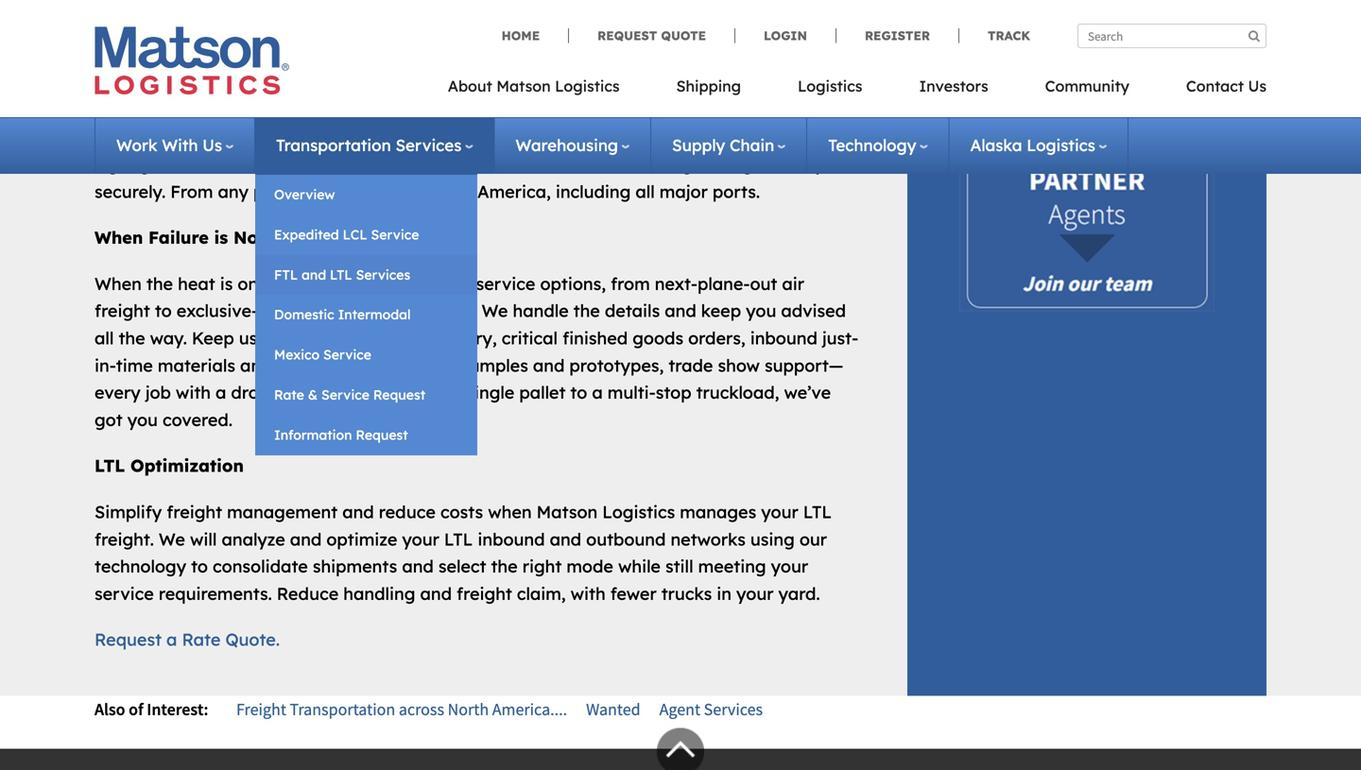 Task type: describe. For each thing, give the bounding box(es) containing it.
supplies,
[[277, 355, 348, 376]]

on,
[[238, 273, 263, 294]]

also of interest:
[[95, 699, 208, 720]]

using
[[750, 529, 795, 550]]

still
[[665, 556, 693, 577]]

claim,
[[517, 583, 566, 604]]

details inside when the heat is on, one call delivers multiple service options, from next-plane-out air freight to exclusive-use team highway service. we handle the details and keep you advised all the way. keep us in mind for service recovery, critical finished goods orders, inbound just- in-time materials and supplies, new product samples and prototypes, trade show support— every job with a drop-dead deadline. from a single pallet to a multi-stop truckload, we've got you covered.
[[605, 300, 660, 322]]

shipping
[[676, 77, 741, 95]]

one
[[268, 273, 298, 294]]

inbound inside when the heat is on, one call delivers multiple service options, from next-plane-out air freight to exclusive-use team highway service. we handle the details and keep you advised all the way. keep us in mind for service recovery, critical finished goods orders, inbound just- in-time materials and supplies, new product samples and prototypes, trade show support— every job with a drop-dead deadline. from a single pallet to a multi-stop truckload, we've got you covered.
[[750, 328, 817, 349]]

north inside an abrams m1 battle tank. giant sheets of glass. road graders and land movers. huge concrete culverts. we've moved it all, on flatbeds, drop-decks, rgns, whatever it takes. we understand the ins and outs of state permits, routings, tunnels and bridges, flags and signage, escort vehicles – all the details to move oversized and overweight freight safely and securely. from any point to any point in north america, including all major ports.
[[425, 181, 473, 202]]

ltl optimization
[[95, 455, 244, 477]]

freight
[[236, 699, 286, 720]]

prototypes,
[[569, 355, 664, 376]]

failure
[[148, 227, 209, 248]]

intermodal
[[338, 306, 411, 323]]

got
[[95, 409, 123, 430]]

time
[[116, 355, 153, 376]]

freight transportation across north america....
[[236, 699, 567, 720]]

request down rate & service request link
[[356, 427, 408, 443]]

whatever
[[665, 99, 742, 120]]

supply chain
[[672, 135, 774, 155]]

right
[[522, 556, 562, 577]]

to down –
[[301, 181, 318, 202]]

logistics inside 'link'
[[555, 77, 620, 95]]

wanted
[[586, 699, 640, 720]]

goods
[[633, 328, 683, 349]]

0 vertical spatial transportation
[[276, 135, 391, 155]]

home link
[[502, 28, 568, 43]]

freight.
[[95, 529, 154, 550]]

and down the takes.
[[765, 126, 796, 148]]

agent
[[659, 699, 700, 720]]

drop- inside when the heat is on, one call delivers multiple service options, from next-plane-out air freight to exclusive-use team highway service. we handle the details and keep you advised all the way. keep us in mind for service recovery, critical finished goods orders, inbound just- in-time materials and supplies, new product samples and prototypes, trade show support— every job with a drop-dead deadline. from a single pallet to a multi-stop truckload, we've got you covered.
[[231, 382, 276, 403]]

america,
[[477, 181, 551, 202]]

and down the next-
[[665, 300, 696, 322]]

logistics down community link at the top of page
[[1027, 135, 1095, 155]]

america....
[[492, 699, 567, 720]]

in inside when the heat is on, one call delivers multiple service options, from next-plane-out air freight to exclusive-use team highway service. we handle the details and keep you advised all the way. keep us in mind for service recovery, critical finished goods orders, inbound just- in-time materials and supplies, new product samples and prototypes, trade show support— every job with a drop-dead deadline. from a single pallet to a multi-stop truckload, we've got you covered.
[[262, 328, 277, 349]]

request left quote
[[597, 28, 657, 43]]

when for when failure is not an option
[[95, 227, 143, 248]]

freight inside when the heat is on, one call delivers multiple service options, from next-plane-out air freight to exclusive-use team highway service. we handle the details and keep you advised all the way. keep us in mind for service recovery, critical finished goods orders, inbound just- in-time materials and supplies, new product samples and prototypes, trade show support— every job with a drop-dead deadline. from a single pallet to a multi-stop truckload, we've got you covered.
[[95, 300, 150, 322]]

Search search field
[[1078, 24, 1267, 48]]

top menu navigation
[[448, 71, 1267, 110]]

ins
[[225, 126, 248, 148]]

our
[[799, 529, 827, 550]]

to up the way.
[[155, 300, 172, 322]]

highway
[[339, 300, 409, 322]]

agent services
[[659, 699, 763, 720]]

and up optimize
[[342, 501, 374, 523]]

in inside simplify freight management and reduce costs when matson logistics manages your ltl freight. we will analyze and optimize your ltl inbound and outbound networks using our technology to consolidate shipments and select the right mode while still meeting your service requirements. reduce handling and freight claim, with fewer trucks in your yard.
[[717, 583, 732, 604]]

and up "including" at the left top of page
[[580, 154, 612, 175]]

overview
[[274, 186, 335, 203]]

matson logistics image
[[95, 26, 289, 95]]

select
[[438, 556, 486, 577]]

freight transportation across north america.... link
[[236, 699, 567, 720]]

community link
[[1017, 71, 1158, 110]]

flags
[[719, 126, 760, 148]]

materials
[[158, 355, 235, 376]]

supply chain link
[[672, 135, 786, 155]]

domestic intermodal
[[274, 306, 411, 323]]

trade
[[669, 355, 713, 376]]

when for when the heat is on, one call delivers multiple service options, from next-plane-out air freight to exclusive-use team highway service. we handle the details and keep you advised all the way. keep us in mind for service recovery, critical finished goods orders, inbound just- in-time materials and supplies, new product samples and prototypes, trade show support— every job with a drop-dead deadline. from a single pallet to a multi-stop truckload, we've got you covered.
[[95, 273, 142, 294]]

an
[[270, 227, 292, 248]]

alaska logistics
[[970, 135, 1095, 155]]

way.
[[150, 328, 187, 349]]

yard.
[[778, 583, 820, 604]]

and down rgns,
[[611, 126, 643, 148]]

and down we've
[[253, 126, 284, 148]]

expedited lcl service link
[[255, 215, 477, 255]]

your down meeting
[[736, 583, 774, 604]]

matson inside "about matson logistics" 'link'
[[496, 77, 551, 95]]

when
[[488, 501, 532, 523]]

about
[[448, 77, 492, 95]]

covered.
[[163, 409, 232, 430]]

ltl down got
[[95, 455, 125, 477]]

all,
[[376, 99, 400, 120]]

ftl and ltl services link
[[255, 255, 477, 295]]

glass.
[[446, 72, 492, 93]]

service for lcl
[[371, 226, 419, 243]]

track
[[988, 28, 1030, 43]]

2 vertical spatial of
[[129, 699, 143, 720]]

rate inside rate & service request link
[[274, 387, 304, 403]]

the down culverts.
[[194, 126, 220, 148]]

quote
[[661, 28, 706, 43]]

ltl up our
[[803, 501, 832, 523]]

overview link
[[255, 175, 477, 215]]

concrete
[[95, 99, 166, 120]]

work with us link
[[116, 135, 233, 155]]

request quote link
[[568, 28, 734, 43]]

finished
[[562, 328, 628, 349]]

mexico
[[274, 347, 320, 363]]

service for &
[[321, 387, 370, 403]]

2 it from the left
[[747, 99, 758, 120]]

oversized
[[497, 154, 575, 175]]

and down us
[[240, 355, 272, 376]]

0 vertical spatial service
[[476, 273, 535, 294]]

outbound
[[586, 529, 666, 550]]

costs
[[440, 501, 483, 523]]

2 horizontal spatial of
[[425, 72, 442, 93]]

with inside when the heat is on, one call delivers multiple service options, from next-plane-out air freight to exclusive-use team highway service. we handle the details and keep you advised all the way. keep us in mind for service recovery, critical finished goods orders, inbound just- in-time materials and supplies, new product samples and prototypes, trade show support— every job with a drop-dead deadline. from a single pallet to a multi-stop truckload, we've got you covered.
[[176, 382, 211, 403]]

manages
[[680, 501, 756, 523]]

services for transportation services
[[396, 135, 462, 155]]

0 vertical spatial you
[[746, 300, 776, 322]]

the
[[95, 26, 126, 47]]

services for agent services
[[704, 699, 763, 720]]

warehousing
[[516, 135, 618, 155]]

handling
[[343, 583, 415, 604]]

a down prototypes,
[[592, 382, 603, 403]]

battle
[[218, 72, 266, 93]]

&
[[308, 387, 318, 403]]

reduce
[[379, 501, 436, 523]]

1 horizontal spatial of
[[330, 126, 347, 148]]

tank.
[[271, 72, 312, 93]]

expedited lcl service
[[274, 226, 419, 243]]

ftl and ltl services
[[274, 266, 410, 283]]

freight down select
[[457, 583, 512, 604]]

and left select
[[402, 556, 434, 577]]

multi-
[[608, 382, 656, 403]]

2 point from the left
[[358, 181, 400, 202]]

when failure is not an option
[[95, 227, 357, 248]]

1 vertical spatial services
[[356, 266, 410, 283]]

job
[[145, 382, 171, 403]]

when the heat is on, one call delivers multiple service options, from next-plane-out air freight to exclusive-use team highway service. we handle the details and keep you advised all the way. keep us in mind for service recovery, critical finished goods orders, inbound just- in-time materials and supplies, new product samples and prototypes, trade show support— every job with a drop-dead deadline. from a single pallet to a multi-stop truckload, we've got you covered.
[[95, 273, 858, 430]]

the down state
[[334, 154, 360, 175]]

1 vertical spatial you
[[127, 409, 158, 430]]

fewer
[[610, 583, 657, 604]]

1 vertical spatial all
[[635, 181, 655, 202]]

0 vertical spatial is
[[214, 227, 228, 248]]

alaska
[[970, 135, 1022, 155]]

domestic
[[274, 306, 334, 323]]

flatbeds,
[[430, 99, 502, 120]]

community
[[1045, 77, 1129, 95]]



Task type: locate. For each thing, give the bounding box(es) containing it.
2 horizontal spatial we
[[816, 99, 843, 120]]

0 vertical spatial with
[[176, 382, 211, 403]]

1 horizontal spatial details
[[605, 300, 660, 322]]

ltl inside ftl and ltl services link
[[330, 266, 352, 283]]

about matson logistics link
[[448, 71, 648, 110]]

details down state
[[365, 154, 420, 175]]

freight down flags
[[714, 154, 770, 175]]

is left on,
[[220, 273, 233, 294]]

request up also
[[95, 629, 162, 650]]

handle
[[513, 300, 569, 322]]

service for matson
[[95, 583, 154, 604]]

0 horizontal spatial inbound
[[478, 529, 545, 550]]

2 any from the left
[[322, 181, 353, 202]]

0 horizontal spatial from
[[170, 181, 213, 202]]

move
[[447, 154, 492, 175]]

None search field
[[1078, 24, 1267, 48]]

from down product at the left top of page
[[403, 382, 446, 403]]

1 horizontal spatial us
[[1248, 77, 1267, 95]]

of up on
[[425, 72, 442, 93]]

investors link
[[891, 71, 1017, 110]]

information
[[274, 427, 352, 443]]

in down meeting
[[717, 583, 732, 604]]

us right contact
[[1248, 77, 1267, 95]]

1 horizontal spatial all
[[310, 154, 329, 175]]

freight up the will
[[167, 501, 222, 523]]

freight up the way.
[[95, 300, 150, 322]]

1 vertical spatial drop-
[[231, 382, 276, 403]]

0 vertical spatial service
[[371, 226, 419, 243]]

drop- down about matson logistics
[[507, 99, 552, 120]]

requirements.
[[159, 583, 272, 604]]

plane-
[[698, 273, 750, 294]]

the left right
[[491, 556, 518, 577]]

to right pallet
[[570, 382, 587, 403]]

inbound down when on the bottom
[[478, 529, 545, 550]]

we up critical
[[482, 300, 508, 322]]

when down securely.
[[95, 227, 143, 248]]

1 vertical spatial north
[[448, 699, 489, 720]]

1 vertical spatial rate
[[182, 629, 221, 650]]

big
[[132, 26, 161, 47]]

is left the 'not'
[[214, 227, 228, 248]]

we right the takes.
[[816, 99, 843, 120]]

0 vertical spatial drop-
[[507, 99, 552, 120]]

0 horizontal spatial all
[[95, 328, 114, 349]]

0 horizontal spatial of
[[129, 699, 143, 720]]

the up the finished
[[573, 300, 600, 322]]

the up time
[[119, 328, 145, 349]]

1 horizontal spatial from
[[403, 382, 446, 403]]

in inside an abrams m1 battle tank. giant sheets of glass. road graders and land movers. huge concrete culverts. we've moved it all, on flatbeds, drop-decks, rgns, whatever it takes. we understand the ins and outs of state permits, routings, tunnels and bridges, flags and signage, escort vehicles – all the details to move oversized and overweight freight safely and securely. from any point to any point in north america, including all major ports.
[[405, 181, 420, 202]]

investors
[[919, 77, 988, 95]]

securely.
[[95, 181, 166, 202]]

mexico service
[[274, 347, 371, 363]]

1 vertical spatial service
[[356, 328, 416, 349]]

service inside simplify freight management and reduce costs when matson logistics manages your ltl freight. we will analyze and optimize your ltl inbound and outbound networks using our technology to consolidate shipments and select the right mode while still meeting your service requirements. reduce handling and freight claim, with fewer trucks in your yard.
[[95, 583, 154, 604]]

with down materials
[[176, 382, 211, 403]]

1 vertical spatial transportation
[[290, 699, 395, 720]]

0 horizontal spatial rate
[[182, 629, 221, 650]]

and up right
[[550, 529, 581, 550]]

1 horizontal spatial you
[[746, 300, 776, 322]]

search image
[[1249, 30, 1260, 42]]

transportation
[[276, 135, 391, 155], [290, 699, 395, 720]]

0 horizontal spatial point
[[253, 181, 296, 202]]

rate left &
[[274, 387, 304, 403]]

0 vertical spatial inbound
[[750, 328, 817, 349]]

a up covered.
[[216, 382, 226, 403]]

transportation services
[[276, 135, 462, 155]]

reduce
[[277, 583, 339, 604]]

we
[[816, 99, 843, 120], [482, 300, 508, 322], [159, 529, 185, 550]]

1 horizontal spatial rate
[[274, 387, 304, 403]]

0 vertical spatial details
[[365, 154, 420, 175]]

next-
[[655, 273, 698, 294]]

in down permits, at the left top of page
[[405, 181, 420, 202]]

out
[[750, 273, 777, 294]]

moved
[[299, 99, 355, 120]]

and up rgns,
[[614, 72, 646, 93]]

we left the will
[[159, 529, 185, 550]]

details inside an abrams m1 battle tank. giant sheets of glass. road graders and land movers. huge concrete culverts. we've moved it all, on flatbeds, drop-decks, rgns, whatever it takes. we understand the ins and outs of state permits, routings, tunnels and bridges, flags and signage, escort vehicles – all the details to move oversized and overweight freight safely and securely. from any point to any point in north america, including all major ports.
[[365, 154, 420, 175]]

2 vertical spatial in
[[717, 583, 732, 604]]

pallet
[[519, 382, 566, 403]]

request
[[597, 28, 657, 43], [373, 387, 425, 403], [356, 427, 408, 443], [95, 629, 162, 650]]

inbound up support—
[[750, 328, 817, 349]]

1 vertical spatial service
[[323, 347, 371, 363]]

all inside when the heat is on, one call delivers multiple service options, from next-plane-out air freight to exclusive-use team highway service. we handle the details and keep you advised all the way. keep us in mind for service recovery, critical finished goods orders, inbound just- in-time materials and supplies, new product samples and prototypes, trade show support— every job with a drop-dead deadline. from a single pallet to a multi-stop truckload, we've got you covered.
[[95, 328, 114, 349]]

rate down requirements.
[[182, 629, 221, 650]]

0 horizontal spatial with
[[176, 382, 211, 403]]

information request
[[274, 427, 408, 443]]

it left all,
[[360, 99, 371, 120]]

vehicles
[[226, 154, 291, 175]]

details
[[365, 154, 420, 175], [605, 300, 660, 322]]

to inside simplify freight management and reduce costs when matson logistics manages your ltl freight. we will analyze and optimize your ltl inbound and outbound networks using our technology to consolidate shipments and select the right mode while still meeting your service requirements. reduce handling and freight claim, with fewer trucks in your yard.
[[191, 556, 208, 577]]

point up expedited lcl service "link"
[[358, 181, 400, 202]]

your down reduce
[[402, 529, 439, 550]]

0 horizontal spatial you
[[127, 409, 158, 430]]

drop-
[[507, 99, 552, 120], [231, 382, 276, 403]]

of right also
[[129, 699, 143, 720]]

agent services link
[[659, 699, 763, 720]]

we inside an abrams m1 battle tank. giant sheets of glass. road graders and land movers. huge concrete culverts. we've moved it all, on flatbeds, drop-decks, rgns, whatever it takes. we understand the ins and outs of state permits, routings, tunnels and bridges, flags and signage, escort vehicles – all the details to move oversized and overweight freight safely and securely. from any point to any point in north america, including all major ports.
[[816, 99, 843, 120]]

0 vertical spatial from
[[170, 181, 213, 202]]

chain
[[730, 135, 774, 155]]

on
[[405, 99, 425, 120]]

ltl down option
[[330, 266, 352, 283]]

technology link
[[828, 135, 928, 155]]

2 vertical spatial services
[[704, 699, 763, 720]]

stop
[[656, 382, 692, 403]]

option
[[298, 227, 357, 248]]

service down intermodal
[[356, 328, 416, 349]]

inbound inside simplify freight management and reduce costs when matson logistics manages your ltl freight. we will analyze and optimize your ltl inbound and outbound networks using our technology to consolidate shipments and select the right mode while still meeting your service requirements. reduce handling and freight claim, with fewer trucks in your yard.
[[478, 529, 545, 550]]

we inside simplify freight management and reduce costs when matson logistics manages your ltl freight. we will analyze and optimize your ltl inbound and outbound networks using our technology to consolidate shipments and select the right mode while still meeting your service requirements. reduce handling and freight claim, with fewer trucks in your yard.
[[159, 529, 185, 550]]

details down from on the left top of the page
[[605, 300, 660, 322]]

1 horizontal spatial with
[[571, 583, 606, 604]]

matson
[[496, 77, 551, 95], [537, 501, 598, 523]]

logistics up decks,
[[555, 77, 620, 95]]

optimization
[[130, 455, 244, 477]]

0 horizontal spatial details
[[365, 154, 420, 175]]

1 it from the left
[[360, 99, 371, 120]]

0 vertical spatial matson
[[496, 77, 551, 95]]

0 vertical spatial north
[[425, 181, 473, 202]]

the inside simplify freight management and reduce costs when matson logistics manages your ltl freight. we will analyze and optimize your ltl inbound and outbound networks using our technology to consolidate shipments and select the right mode while still meeting your service requirements. reduce handling and freight claim, with fewer trucks in your yard.
[[491, 556, 518, 577]]

1 horizontal spatial in
[[405, 181, 420, 202]]

in right us
[[262, 328, 277, 349]]

1 horizontal spatial it
[[747, 99, 758, 120]]

north right across
[[448, 699, 489, 720]]

logistics up outbound
[[602, 501, 675, 523]]

freight inside an abrams m1 battle tank. giant sheets of glass. road graders and land movers. huge concrete culverts. we've moved it all, on flatbeds, drop-decks, rgns, whatever it takes. we understand the ins and outs of state permits, routings, tunnels and bridges, flags and signage, escort vehicles – all the details to move oversized and overweight freight safely and securely. from any point to any point in north america, including all major ports.
[[714, 154, 770, 175]]

with inside simplify freight management and reduce costs when matson logistics manages your ltl freight. we will analyze and optimize your ltl inbound and outbound networks using our technology to consolidate shipments and select the right mode while still meeting your service requirements. reduce handling and freight claim, with fewer trucks in your yard.
[[571, 583, 606, 604]]

0 horizontal spatial we
[[159, 529, 185, 550]]

2 vertical spatial we
[[159, 529, 185, 550]]

1 point from the left
[[253, 181, 296, 202]]

us inside contact us link
[[1248, 77, 1267, 95]]

service up handle
[[476, 273, 535, 294]]

services up highway
[[356, 266, 410, 283]]

lcl
[[343, 226, 367, 243]]

and right safely
[[828, 154, 860, 175]]

services down on
[[396, 135, 462, 155]]

while
[[618, 556, 661, 577]]

1 horizontal spatial any
[[322, 181, 353, 202]]

1 vertical spatial from
[[403, 382, 446, 403]]

mode
[[566, 556, 613, 577]]

0 vertical spatial us
[[1248, 77, 1267, 95]]

all right –
[[310, 154, 329, 175]]

track link
[[958, 28, 1030, 43]]

logistics inside simplify freight management and reduce costs when matson logistics manages your ltl freight. we will analyze and optimize your ltl inbound and outbound networks using our technology to consolidate shipments and select the right mode while still meeting your service requirements. reduce handling and freight claim, with fewer trucks in your yard.
[[602, 501, 675, 523]]

delivers
[[336, 273, 400, 294]]

when inside when the heat is on, one call delivers multiple service options, from next-plane-out air freight to exclusive-use team highway service. we handle the details and keep you advised all the way. keep us in mind for service recovery, critical finished goods orders, inbound just- in-time materials and supplies, new product samples and prototypes, trade show support— every job with a drop-dead deadline. from a single pallet to a multi-stop truckload, we've got you covered.
[[95, 273, 142, 294]]

service for delivers
[[356, 328, 416, 349]]

matson down home
[[496, 77, 551, 95]]

rate & service request
[[274, 387, 425, 403]]

0 horizontal spatial drop-
[[231, 382, 276, 403]]

login link
[[734, 28, 836, 43]]

1 when from the top
[[95, 227, 143, 248]]

agent service image
[[959, 149, 1215, 311]]

trucks
[[661, 583, 712, 604]]

1 horizontal spatial inbound
[[750, 328, 817, 349]]

2 horizontal spatial in
[[717, 583, 732, 604]]

a down requirements.
[[166, 629, 177, 650]]

1 horizontal spatial service
[[356, 328, 416, 349]]

contact us image
[[959, 0, 1215, 112]]

1 vertical spatial with
[[571, 583, 606, 604]]

from inside an abrams m1 battle tank. giant sheets of glass. road graders and land movers. huge concrete culverts. we've moved it all, on flatbeds, drop-decks, rgns, whatever it takes. we understand the ins and outs of state permits, routings, tunnels and bridges, flags and signage, escort vehicles – all the details to move oversized and overweight freight safely and securely. from any point to any point in north america, including all major ports.
[[170, 181, 213, 202]]

north down the move
[[425, 181, 473, 202]]

air
[[782, 273, 804, 294]]

logistics
[[555, 77, 620, 95], [798, 77, 862, 95], [1027, 135, 1095, 155], [602, 501, 675, 523]]

register link
[[836, 28, 958, 43]]

interest:
[[147, 699, 208, 720]]

any up expedited lcl service
[[322, 181, 353, 202]]

when left heat
[[95, 273, 142, 294]]

work
[[116, 135, 157, 155]]

simplify
[[95, 501, 162, 523]]

1 vertical spatial inbound
[[478, 529, 545, 550]]

your up yard. at the right of page
[[771, 556, 808, 577]]

movers.
[[691, 72, 755, 93]]

with
[[162, 135, 198, 155]]

matson inside simplify freight management and reduce costs when matson logistics manages your ltl freight. we will analyze and optimize your ltl inbound and outbound networks using our technology to consolidate shipments and select the right mode while still meeting your service requirements. reduce handling and freight claim, with fewer trucks in your yard.
[[537, 501, 598, 523]]

1 vertical spatial us
[[203, 135, 222, 155]]

you down out
[[746, 300, 776, 322]]

2 when from the top
[[95, 273, 142, 294]]

rgns,
[[609, 99, 660, 120]]

we've
[[245, 99, 295, 120]]

1 horizontal spatial drop-
[[507, 99, 552, 120]]

the big stuff
[[95, 26, 208, 47]]

1 horizontal spatial we
[[482, 300, 508, 322]]

1 any from the left
[[218, 181, 249, 202]]

of down moved at the top left of the page
[[330, 126, 347, 148]]

permits,
[[398, 126, 465, 148]]

and right ftl
[[302, 266, 326, 283]]

us
[[239, 328, 257, 349]]

you down job
[[127, 409, 158, 430]]

1 horizontal spatial point
[[358, 181, 400, 202]]

to down the will
[[191, 556, 208, 577]]

and up pallet
[[533, 355, 565, 376]]

new
[[353, 355, 386, 376]]

request down product at the left top of page
[[373, 387, 425, 403]]

0 vertical spatial of
[[425, 72, 442, 93]]

to down permits, at the left top of page
[[425, 154, 442, 175]]

0 horizontal spatial us
[[203, 135, 222, 155]]

0 vertical spatial we
[[816, 99, 843, 120]]

and down select
[[420, 583, 452, 604]]

all up the in-
[[95, 328, 114, 349]]

backtop image
[[657, 728, 704, 770]]

services right agent
[[704, 699, 763, 720]]

us
[[1248, 77, 1267, 95], [203, 135, 222, 155]]

support—
[[765, 355, 844, 376]]

0 vertical spatial all
[[310, 154, 329, 175]]

service down technology
[[95, 583, 154, 604]]

it
[[360, 99, 371, 120], [747, 99, 758, 120]]

0 horizontal spatial it
[[360, 99, 371, 120]]

the left heat
[[146, 273, 173, 294]]

show
[[718, 355, 760, 376]]

is inside when the heat is on, one call delivers multiple service options, from next-plane-out air freight to exclusive-use team highway service. we handle the details and keep you advised all the way. keep us in mind for service recovery, critical finished goods orders, inbound just- in-time materials and supplies, new product samples and prototypes, trade show support— every job with a drop-dead deadline. from a single pallet to a multi-stop truckload, we've got you covered.
[[220, 273, 233, 294]]

2 vertical spatial all
[[95, 328, 114, 349]]

culverts.
[[171, 99, 240, 120]]

truckload,
[[696, 382, 779, 403]]

outs
[[289, 126, 325, 148]]

1 vertical spatial is
[[220, 273, 233, 294]]

section
[[884, 0, 1290, 696]]

footer
[[0, 728, 1361, 770]]

0 vertical spatial when
[[95, 227, 143, 248]]

a left single
[[451, 382, 462, 403]]

service.
[[414, 300, 477, 322]]

1 vertical spatial we
[[482, 300, 508, 322]]

networks
[[671, 529, 746, 550]]

1 vertical spatial of
[[330, 126, 347, 148]]

from down escort
[[170, 181, 213, 202]]

1 vertical spatial details
[[605, 300, 660, 322]]

call
[[303, 273, 331, 294]]

1 vertical spatial in
[[262, 328, 277, 349]]

us left ins
[[203, 135, 222, 155]]

0 vertical spatial services
[[396, 135, 462, 155]]

an
[[95, 72, 117, 93]]

contact us link
[[1158, 71, 1267, 110]]

we inside when the heat is on, one call delivers multiple service options, from next-plane-out air freight to exclusive-use team highway service. we handle the details and keep you advised all the way. keep us in mind for service recovery, critical finished goods orders, inbound just- in-time materials and supplies, new product samples and prototypes, trade show support— every job with a drop-dead deadline. from a single pallet to a multi-stop truckload, we've got you covered.
[[482, 300, 508, 322]]

2 vertical spatial service
[[321, 387, 370, 403]]

2 horizontal spatial all
[[635, 181, 655, 202]]

1 vertical spatial matson
[[537, 501, 598, 523]]

domestic intermodal link
[[255, 295, 477, 335]]

transportation down moved at the top left of the page
[[276, 135, 391, 155]]

from inside when the heat is on, one call delivers multiple service options, from next-plane-out air freight to exclusive-use team highway service. we handle the details and keep you advised all the way. keep us in mind for service recovery, critical finished goods orders, inbound just- in-time materials and supplies, new product samples and prototypes, trade show support— every job with a drop-dead deadline. from a single pallet to a multi-stop truckload, we've got you covered.
[[403, 382, 446, 403]]

critical
[[502, 328, 558, 349]]

2 vertical spatial service
[[95, 583, 154, 604]]

all down 'overweight'
[[635, 181, 655, 202]]

routings,
[[470, 126, 542, 148]]

ltl down costs
[[444, 529, 473, 550]]

heat
[[178, 273, 215, 294]]

logistics up the takes.
[[798, 77, 862, 95]]

any down "vehicles"
[[218, 181, 249, 202]]

and down management
[[290, 529, 322, 550]]

0 horizontal spatial any
[[218, 181, 249, 202]]

0 vertical spatial in
[[405, 181, 420, 202]]

drop- down us
[[231, 382, 276, 403]]

abrams
[[121, 72, 185, 93]]

with down mode
[[571, 583, 606, 604]]

matson right when on the bottom
[[537, 501, 598, 523]]

0 horizontal spatial in
[[262, 328, 277, 349]]

it up flags
[[747, 99, 758, 120]]

shipping link
[[648, 71, 769, 110]]

of
[[425, 72, 442, 93], [330, 126, 347, 148], [129, 699, 143, 720]]

1 vertical spatial when
[[95, 273, 142, 294]]

2 horizontal spatial service
[[476, 273, 535, 294]]

point down "vehicles"
[[253, 181, 296, 202]]

0 vertical spatial rate
[[274, 387, 304, 403]]

–
[[296, 154, 305, 175]]

0 horizontal spatial service
[[95, 583, 154, 604]]

mexico service link
[[255, 335, 477, 375]]

drop- inside an abrams m1 battle tank. giant sheets of glass. road graders and land movers. huge concrete culverts. we've moved it all, on flatbeds, drop-decks, rgns, whatever it takes. we understand the ins and outs of state permits, routings, tunnels and bridges, flags and signage, escort vehicles – all the details to move oversized and overweight freight safely and securely. from any point to any point in north america, including all major ports.
[[507, 99, 552, 120]]

transportation left across
[[290, 699, 395, 720]]

your up using
[[761, 501, 798, 523]]



Task type: vqa. For each thing, say whether or not it's contained in the screenshot.
Air
yes



